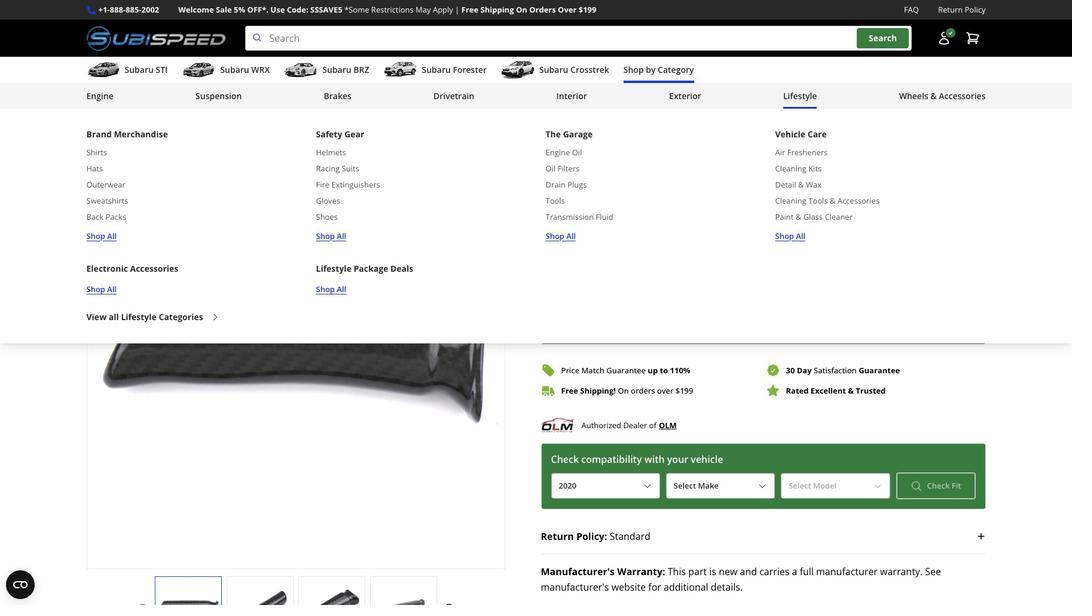 Task type: locate. For each thing, give the bounding box(es) containing it.
guarantee up free shipping! on orders over $199
[[606, 365, 646, 376]]

wrx left a subaru brz thumbnail image
[[251, 64, 270, 75]]

& right wheels
[[930, 90, 937, 102]]

shop down shoes
[[316, 230, 335, 241]]

/ right 86
[[591, 173, 596, 189]]

14-
[[599, 173, 616, 189]]

star image
[[541, 195, 551, 206]]

oil up drain
[[546, 163, 556, 174]]

back packs link
[[86, 211, 126, 224], [86, 211, 126, 224]]

0 horizontal spatial $199
[[579, 4, 596, 15]]

shop all link up in
[[546, 230, 576, 243]]

sti inside subaru sti dropdown button
[[156, 64, 168, 75]]

None number field
[[541, 277, 608, 306]]

engine oil link
[[546, 146, 582, 159], [546, 146, 582, 159]]

knobs and buttons
[[297, 132, 366, 142]]

1 vertical spatial wrx
[[831, 153, 857, 169]]

shop all link for brand
[[86, 230, 117, 243]]

and up helmets
[[321, 132, 335, 142]]

manufacturer's warranty:
[[541, 566, 665, 579]]

subaru for subaru sti
[[125, 64, 154, 75]]

shop
[[623, 64, 644, 75], [86, 230, 105, 241], [316, 230, 335, 241], [546, 230, 564, 241], [775, 230, 794, 241], [86, 284, 105, 295], [316, 284, 335, 295]]

full
[[570, 249, 584, 262], [800, 566, 814, 579]]

0 vertical spatial crosstrek
[[570, 64, 609, 75]]

cleaning up the detail
[[775, 163, 806, 174]]

brz
[[353, 64, 369, 75], [541, 173, 563, 189]]

subaru for subaru brz
[[322, 64, 351, 75]]

1 horizontal spatial crosstrek
[[726, 173, 782, 189]]

lifestyle left package
[[316, 263, 352, 274]]

free shipping! on orders over $199
[[561, 385, 693, 396]]

1 vertical spatial crosstrek
[[726, 173, 782, 189]]

code:
[[287, 4, 308, 15]]

compatibility
[[581, 453, 642, 466]]

1 horizontal spatial forester
[[633, 173, 681, 189]]

shop all link down lifestyle package deals
[[316, 283, 346, 296]]

subispeed logo image
[[86, 26, 226, 51]]

select make image
[[758, 482, 767, 491]]

0 horizontal spatial tools
[[546, 196, 565, 206]]

sti left 2013+ at the top of the page
[[868, 153, 885, 169]]

0 vertical spatial free
[[461, 4, 478, 15]]

manufacturer
[[816, 566, 878, 579]]

& inside dropdown button
[[930, 90, 937, 102]]

subaru up interior dropdown button on the top of the page
[[539, 64, 568, 75]]

4 subaru from the left
[[422, 64, 451, 75]]

1 horizontal spatial full
[[800, 566, 814, 579]]

0 vertical spatial $199
[[579, 4, 596, 15]]

shop all button for brand
[[86, 230, 117, 243]]

crosstrek inside olm carbon fiber oe style ebrake handle - 2015+ wrx / sti / 2013+ fr-s / brz / 86 / 14-18 forester / 13-17 crosstrek
[[726, 173, 782, 189]]

oil
[[572, 147, 582, 158], [546, 163, 556, 174]]

Select Make button
[[666, 473, 775, 499]]

to right add
[[767, 324, 775, 336]]

0 vertical spatial lifestyle
[[783, 90, 817, 102]]

1 horizontal spatial on
[[618, 385, 629, 396]]

and right new
[[740, 566, 757, 579]]

shop all button down paint
[[775, 230, 805, 243]]

fire extinguishers link
[[316, 179, 380, 191], [316, 179, 380, 191]]

brz up star image
[[541, 173, 563, 189]]

0 horizontal spatial brz
[[353, 64, 369, 75]]

transmission
[[546, 212, 594, 223]]

full right in
[[570, 249, 584, 262]]

plugs
[[567, 179, 587, 190]]

star image
[[551, 195, 562, 206], [562, 195, 572, 206]]

0 horizontal spatial sti
[[156, 64, 168, 75]]

accessories right electronic
[[130, 263, 178, 274]]

1 horizontal spatial $199
[[675, 385, 693, 396]]

interior right brand on the top of page
[[119, 132, 146, 142]]

0 vertical spatial wrx
[[251, 64, 270, 75]]

1 vertical spatial brz
[[541, 173, 563, 189]]

tools down drain
[[546, 196, 565, 206]]

all down packs on the left top of the page
[[107, 230, 117, 241]]

shop all button down back
[[86, 230, 117, 243]]

shirts
[[86, 147, 107, 158]]

0 vertical spatial on
[[516, 4, 527, 15]]

shop all down shoes
[[316, 230, 346, 241]]

and
[[216, 132, 230, 142], [321, 132, 335, 142], [740, 566, 757, 579]]

1 vertical spatial cleaning
[[775, 196, 806, 206]]

crosstrek down handle
[[726, 173, 782, 189]]

olm up drain
[[541, 153, 568, 169]]

interior
[[556, 90, 587, 102], [119, 132, 146, 142], [168, 132, 195, 142]]

2 horizontal spatial interior
[[556, 90, 587, 102]]

day
[[797, 365, 812, 376]]

shop down paint
[[775, 230, 794, 241]]

tools
[[546, 196, 565, 206], [808, 196, 828, 206]]

interior left trim in the left top of the page
[[168, 132, 195, 142]]

1 subaru from the left
[[125, 64, 154, 75]]

0 horizontal spatial oil
[[546, 163, 556, 174]]

shop for 'shop all' button for the
[[546, 230, 564, 241]]

trusted
[[856, 385, 886, 396]]

/ left 2013+ at the top of the page
[[888, 153, 893, 169]]

shop all down back
[[86, 230, 117, 241]]

for
[[648, 581, 661, 594]]

888-
[[110, 4, 126, 15]]

star image up transmission
[[562, 195, 572, 206]]

oil down garage
[[572, 147, 582, 158]]

use
[[270, 4, 285, 15]]

engine for engine oil oil filters drain plugs tools transmission fluid
[[546, 147, 570, 158]]

shop all link
[[86, 230, 117, 243], [316, 230, 346, 243], [546, 230, 576, 243], [775, 230, 805, 243], [86, 283, 117, 296], [316, 283, 346, 296]]

wrx inside dropdown button
[[251, 64, 270, 75]]

interior inside main element
[[556, 90, 587, 102]]

shop down lifestyle package deals
[[316, 284, 335, 295]]

tools inside 'engine oil oil filters drain plugs tools transmission fluid'
[[546, 196, 565, 206]]

0 horizontal spatial guarantee
[[606, 365, 646, 376]]

to right up
[[660, 365, 668, 376]]

30
[[786, 365, 795, 376]]

/ right home 'image'
[[106, 131, 109, 144]]

all for care
[[796, 230, 805, 241]]

fire
[[316, 179, 330, 190]]

0 vertical spatial return
[[938, 4, 963, 15]]

full inside this part is new and carries a full manufacturer warranty. see manufacturer's website for additional details.
[[800, 566, 814, 579]]

&
[[930, 90, 937, 102], [798, 179, 804, 190], [830, 196, 835, 206], [796, 212, 801, 223], [848, 385, 854, 396]]

forester up drivetrain
[[453, 64, 487, 75]]

0 horizontal spatial return
[[541, 530, 574, 544]]

1 horizontal spatial tools
[[808, 196, 828, 206]]

1 horizontal spatial engine
[[546, 147, 570, 158]]

1 vertical spatial olm
[[659, 420, 677, 431]]

brz inside dropdown button
[[353, 64, 369, 75]]

$199
[[579, 4, 596, 15], [675, 385, 693, 396]]

0 vertical spatial forester
[[453, 64, 487, 75]]

on
[[516, 4, 527, 15], [618, 385, 629, 396]]

1 horizontal spatial free
[[561, 385, 578, 396]]

shop all link down paint
[[775, 230, 805, 243]]

subaru down the subispeed logo
[[125, 64, 154, 75]]

faq
[[904, 4, 919, 15]]

open widget image
[[6, 571, 35, 600]]

0 horizontal spatial to
[[660, 365, 668, 376]]

2 subaru from the left
[[220, 64, 249, 75]]

orders
[[529, 4, 556, 15]]

1 horizontal spatial oil
[[572, 147, 582, 158]]

0 vertical spatial to
[[767, 324, 775, 336]]

1 vertical spatial on
[[618, 385, 629, 396]]

2 tools from the left
[[808, 196, 828, 206]]

subaru up drivetrain
[[422, 64, 451, 75]]

helmets link
[[316, 146, 346, 159], [316, 146, 346, 159]]

shop for 'shop all' button corresponding to vehicle
[[775, 230, 794, 241]]

1 vertical spatial return
[[541, 530, 574, 544]]

0 horizontal spatial forester
[[453, 64, 487, 75]]

0 vertical spatial engine
[[86, 90, 113, 102]]

of
[[649, 420, 656, 431]]

safety
[[316, 129, 342, 140]]

1 horizontal spatial brz
[[541, 173, 563, 189]]

885-
[[126, 4, 141, 15]]

brakes button
[[324, 86, 351, 109]]

gloves link
[[316, 195, 340, 208], [316, 195, 340, 208]]

forester
[[453, 64, 487, 75], [633, 173, 681, 189]]

deals
[[390, 263, 413, 274]]

subaru crosstrek button
[[501, 59, 609, 83]]

subaru up suspension
[[220, 64, 249, 75]]

return left policy
[[938, 4, 963, 15]]

shipping
[[480, 4, 514, 15]]

fr-
[[933, 153, 951, 169]]

gear
[[344, 129, 364, 140]]

forester inside olm carbon fiber oe style ebrake handle - 2015+ wrx / sti / 2013+ fr-s / brz / 86 / 14-18 forester / 13-17 crosstrek
[[633, 173, 681, 189]]

and right trim in the left top of the page
[[216, 132, 230, 142]]

2 cleaning from the top
[[775, 196, 806, 206]]

crosstrek up interior dropdown button on the top of the page
[[570, 64, 609, 75]]

orders
[[631, 385, 655, 396]]

0 vertical spatial sti
[[156, 64, 168, 75]]

1 horizontal spatial return
[[938, 4, 963, 15]]

interior for interior dropdown button on the top of the page
[[556, 90, 587, 102]]

interior down subaru crosstrek
[[556, 90, 587, 102]]

sti
[[156, 64, 168, 75], [868, 153, 885, 169]]

shop all down electronic
[[86, 284, 117, 295]]

match
[[581, 365, 604, 376]]

all down lifestyle package deals
[[337, 284, 346, 295]]

shop all button down shoes
[[316, 230, 346, 243]]

Select Year button
[[551, 473, 660, 499]]

interior link up olma.70159.1
[[119, 132, 155, 142]]

2 horizontal spatial lifestyle
[[783, 90, 817, 102]]

shop for 'shop all' button under lifestyle package deals
[[316, 284, 335, 295]]

subaru brz
[[322, 64, 369, 75]]

tools link
[[546, 195, 565, 208], [546, 195, 565, 208]]

engine down the "a subaru sti thumbnail image"
[[86, 90, 113, 102]]

engine
[[86, 90, 113, 102], [546, 147, 570, 158]]

1 horizontal spatial wrx
[[831, 153, 857, 169]]

shop for safety's 'shop all' button
[[316, 230, 335, 241]]

select year image
[[643, 482, 652, 491]]

shop all down paint
[[775, 230, 805, 241]]

shop down back
[[86, 230, 105, 241]]

1 vertical spatial full
[[800, 566, 814, 579]]

price
[[561, 365, 579, 376]]

shop by category button
[[623, 59, 694, 83]]

all down transmission
[[566, 230, 576, 241]]

accessories up cleaner
[[837, 196, 879, 206]]

all down electronic
[[107, 284, 117, 295]]

return policy
[[938, 4, 986, 15]]

brand
[[86, 129, 112, 140]]

shop all up in
[[546, 230, 576, 241]]

return left policy:
[[541, 530, 574, 544]]

home image
[[86, 132, 96, 142]]

0 vertical spatial cleaning
[[775, 163, 806, 174]]

star image down drain
[[551, 195, 562, 206]]

subaru for subaru wrx
[[220, 64, 249, 75]]

1 vertical spatial $199
[[675, 385, 693, 396]]

& left wax
[[798, 179, 804, 190]]

2 horizontal spatial and
[[740, 566, 757, 579]]

0 vertical spatial olm
[[541, 153, 568, 169]]

warranty.
[[880, 566, 923, 579]]

knobs
[[297, 132, 319, 142]]

1 star image from the left
[[551, 195, 562, 206]]

accessories inside dropdown button
[[939, 90, 986, 102]]

lifestyle up vehicle care
[[783, 90, 817, 102]]

guarantee up trusted
[[859, 365, 900, 376]]

tools down wax
[[808, 196, 828, 206]]

engine inside 'engine oil oil filters drain plugs tools transmission fluid'
[[546, 147, 570, 158]]

1 horizontal spatial and
[[321, 132, 335, 142]]

shirts link
[[86, 146, 107, 159], [86, 146, 107, 159]]

0 horizontal spatial crosstrek
[[570, 64, 609, 75]]

pay in full or
[[541, 249, 597, 262]]

wrx
[[251, 64, 270, 75], [831, 153, 857, 169]]

olma.70159.1 olm carbon fiber oe style ebrake handle - 2015+ wrx / sti / 2013+ ft86 / 14-18 forester / 13-17 crosstrek, image
[[155, 589, 221, 606], [227, 589, 293, 606], [299, 589, 364, 606], [370, 589, 436, 606]]

1 horizontal spatial to
[[767, 324, 775, 336]]

free right "|"
[[461, 4, 478, 15]]

satisfaction
[[814, 365, 857, 376]]

1 horizontal spatial sti
[[868, 153, 885, 169]]

and inside this part is new and carries a full manufacturer warranty. see manufacturer's website for additional details.
[[740, 566, 757, 579]]

0 horizontal spatial free
[[461, 4, 478, 15]]

cleaning
[[775, 163, 806, 174], [775, 196, 806, 206]]

shop all button for the
[[546, 230, 576, 243]]

1 horizontal spatial guarantee
[[859, 365, 900, 376]]

wrx right kits
[[831, 153, 857, 169]]

interior link right brand on the top of page
[[119, 132, 146, 142]]

engine down the
[[546, 147, 570, 158]]

0 vertical spatial brz
[[353, 64, 369, 75]]

restrictions
[[371, 4, 414, 15]]

olm right of
[[659, 420, 677, 431]]

style
[[667, 153, 695, 169]]

shoes
[[316, 212, 338, 223]]

all down shoes
[[337, 230, 346, 241]]

2002
[[141, 4, 159, 15]]

lifestyle right all
[[121, 312, 157, 323]]

or
[[587, 249, 597, 262]]

3 subaru from the left
[[322, 64, 351, 75]]

racing suits link
[[316, 163, 359, 175], [316, 163, 359, 175]]

1 horizontal spatial olm
[[659, 420, 677, 431]]

all for gear
[[337, 230, 346, 241]]

shop all link down back
[[86, 230, 117, 243]]

1 horizontal spatial lifestyle
[[316, 263, 352, 274]]

interior trim and accessories
[[168, 132, 274, 142]]

return policy: standard
[[541, 530, 650, 544]]

1 vertical spatial forester
[[633, 173, 681, 189]]

shop all link down electronic
[[86, 283, 117, 296]]

olm image
[[541, 417, 574, 434]]

3 olma.70159.1 olm carbon fiber oe style ebrake handle - 2015+ wrx / sti / 2013+ ft86 / 14-18 forester / 13-17 crosstrek, image from the left
[[299, 589, 364, 606]]

accessories right wheels
[[939, 90, 986, 102]]

on left "orders"
[[516, 4, 527, 15]]

olm link
[[659, 419, 677, 432]]

brz left a subaru forester thumbnail image
[[353, 64, 369, 75]]

on left orders
[[618, 385, 629, 396]]

5 subaru from the left
[[539, 64, 568, 75]]

1 vertical spatial oil
[[546, 163, 556, 174]]

free down price
[[561, 385, 578, 396]]

shipping!
[[580, 385, 616, 396]]

check
[[551, 453, 579, 466]]

brz inside olm carbon fiber oe style ebrake handle - 2015+ wrx / sti / 2013+ fr-s / brz / 86 / 14-18 forester / 13-17 crosstrek
[[541, 173, 563, 189]]

check compatibility with your vehicle
[[551, 453, 723, 466]]

cleaning down the detail
[[775, 196, 806, 206]]

/ up olma.70159.1
[[155, 131, 159, 144]]

0 horizontal spatial full
[[570, 249, 584, 262]]

1 vertical spatial lifestyle
[[316, 263, 352, 274]]

full right a
[[800, 566, 814, 579]]

a subaru wrx thumbnail image image
[[182, 61, 215, 79]]

18
[[616, 173, 630, 189]]

warranty:
[[617, 566, 665, 579]]

shop for 'shop all' button below electronic
[[86, 284, 105, 295]]

shop all link down shoes
[[316, 230, 346, 243]]

to inside button
[[767, 324, 775, 336]]

lifestyle element
[[0, 109, 1072, 344]]

all for garage
[[566, 230, 576, 241]]

subaru up brakes
[[322, 64, 351, 75]]

-
[[786, 153, 790, 169]]

hats link
[[86, 163, 103, 175], [86, 163, 103, 175]]

0 horizontal spatial engine
[[86, 90, 113, 102]]

0 horizontal spatial interior
[[119, 132, 146, 142]]

fresheners
[[787, 147, 828, 158]]

0 horizontal spatial wrx
[[251, 64, 270, 75]]

a subaru sti thumbnail image image
[[86, 61, 120, 79]]

1 horizontal spatial interior
[[168, 132, 195, 142]]

shop all button up in
[[546, 230, 576, 243]]

sti down the subispeed logo
[[156, 64, 168, 75]]

0 vertical spatial full
[[570, 249, 584, 262]]

0 vertical spatial oil
[[572, 147, 582, 158]]

2 star image from the left
[[562, 195, 572, 206]]

olm inside authorized dealer of olm
[[659, 420, 677, 431]]

shop down electronic
[[86, 284, 105, 295]]

shop left by
[[623, 64, 644, 75]]

0 horizontal spatial lifestyle
[[121, 312, 157, 323]]

all down glass
[[796, 230, 805, 241]]

forester down oe
[[633, 173, 681, 189]]

sweatshirts
[[86, 196, 128, 206]]

shop up 'pay'
[[546, 230, 564, 241]]

return policy link
[[938, 4, 986, 16]]

fluid
[[596, 212, 613, 223]]

1 vertical spatial engine
[[546, 147, 570, 158]]

shop by category
[[623, 64, 694, 75]]

shop all for the
[[546, 230, 576, 241]]

all
[[109, 312, 119, 323]]

1 tools from the left
[[546, 196, 565, 206]]

1 vertical spatial sti
[[868, 153, 885, 169]]

0 horizontal spatial olm
[[541, 153, 568, 169]]

s
[[951, 153, 958, 169]]



Task type: vqa. For each thing, say whether or not it's contained in the screenshot.
facebook logo
no



Task type: describe. For each thing, give the bounding box(es) containing it.
shop all button down electronic
[[86, 283, 117, 296]]

lifestyle button
[[783, 86, 817, 109]]

button image
[[937, 31, 951, 46]]

in
[[560, 249, 568, 262]]

your
[[667, 453, 688, 466]]

Select Model button
[[781, 473, 890, 499]]

vehicle
[[775, 129, 805, 140]]

brand merchandise
[[86, 129, 168, 140]]

4 olma.70159.1 olm carbon fiber oe style ebrake handle - 2015+ wrx / sti / 2013+ ft86 / 14-18 forester / 13-17 crosstrek, image from the left
[[370, 589, 436, 606]]

1 vertical spatial to
[[660, 365, 668, 376]]

13-
[[692, 173, 710, 189]]

engine for engine
[[86, 90, 113, 102]]

shop all link for the
[[546, 230, 576, 243]]

shop all for vehicle
[[775, 230, 805, 241]]

subaru brz button
[[284, 59, 369, 83]]

/ right s
[[961, 153, 965, 169]]

wheels & accessories
[[899, 90, 986, 102]]

vehicle
[[691, 453, 723, 466]]

filters
[[558, 163, 580, 174]]

over
[[558, 4, 577, 15]]

shop all down lifestyle package deals
[[316, 284, 346, 295]]

shop for 'shop all' button for brand
[[86, 230, 105, 241]]

2013+
[[896, 153, 930, 169]]

search
[[869, 33, 897, 44]]

2 guarantee from the left
[[859, 365, 900, 376]]

pay
[[541, 249, 557, 262]]

& right paint
[[796, 212, 801, 223]]

outerwear
[[86, 179, 125, 190]]

add to cart
[[749, 324, 794, 336]]

return for return policy
[[938, 4, 963, 15]]

over
[[657, 385, 673, 396]]

the
[[546, 129, 561, 140]]

view
[[86, 312, 107, 323]]

helmets racing suits fire extinguishers gloves shoes
[[316, 147, 380, 223]]

safety gear
[[316, 129, 364, 140]]

merchandise
[[114, 129, 168, 140]]

by
[[646, 64, 656, 75]]

interior for interior trim and accessories
[[168, 132, 195, 142]]

add
[[749, 324, 765, 336]]

all for merchandise
[[107, 230, 117, 241]]

a subaru forester thumbnail image image
[[384, 61, 417, 79]]

/ right kits
[[860, 153, 865, 169]]

gloves
[[316, 196, 340, 206]]

shop all link for vehicle
[[775, 230, 805, 243]]

+1-
[[98, 4, 110, 15]]

vehicle care
[[775, 129, 827, 140]]

shop all button down lifestyle package deals
[[316, 283, 346, 296]]

is
[[709, 566, 716, 579]]

shirts hats outerwear sweatshirts back packs
[[86, 147, 128, 223]]

this
[[668, 566, 686, 579]]

2 vertical spatial lifestyle
[[121, 312, 157, 323]]

this part is new and carries a full manufacturer warranty. see manufacturer's website for additional details.
[[541, 566, 941, 594]]

exterior
[[669, 90, 701, 102]]

fiber
[[616, 153, 645, 169]]

off*.
[[247, 4, 268, 15]]

subaru sti button
[[86, 59, 168, 83]]

shop all for brand
[[86, 230, 117, 241]]

accessories right trim in the left top of the page
[[232, 132, 274, 142]]

crosstrek inside subaru crosstrek dropdown button
[[570, 64, 609, 75]]

subaru forester
[[422, 64, 487, 75]]

helmets
[[316, 147, 346, 158]]

wrx inside olm carbon fiber oe style ebrake handle - 2015+ wrx / sti / 2013+ fr-s / brz / 86 / 14-18 forester / 13-17 crosstrek
[[831, 153, 857, 169]]

tools inside air fresheners cleaning kits detail & wax cleaning tools & accessories paint & glass cleaner
[[808, 196, 828, 206]]

website
[[611, 581, 646, 594]]

go to right image image
[[442, 603, 456, 606]]

/ left 13-
[[684, 173, 689, 189]]

faq link
[[904, 4, 919, 16]]

2 olma.70159.1 olm carbon fiber oe style ebrake handle - 2015+ wrx / sti / 2013+ ft86 / 14-18 forester / 13-17 crosstrek, image from the left
[[227, 589, 293, 606]]

the garage
[[546, 129, 593, 140]]

main element
[[0, 57, 1072, 344]]

lifestyle for lifestyle
[[783, 90, 817, 102]]

exterior button
[[669, 86, 701, 109]]

new
[[719, 566, 737, 579]]

& up cleaner
[[830, 196, 835, 206]]

1 cleaning from the top
[[775, 163, 806, 174]]

+1-888-885-2002 link
[[98, 4, 159, 16]]

extinguishers
[[332, 179, 380, 190]]

return for return policy: standard
[[541, 530, 574, 544]]

5%
[[234, 4, 245, 15]]

welcome
[[178, 4, 214, 15]]

cart
[[777, 324, 794, 336]]

handle
[[742, 153, 783, 169]]

subaru sti
[[125, 64, 168, 75]]

suspension button
[[196, 86, 242, 109]]

sti inside olm carbon fiber oe style ebrake handle - 2015+ wrx / sti / 2013+ fr-s / brz / 86 / 14-18 forester / 13-17 crosstrek
[[868, 153, 885, 169]]

back
[[86, 212, 104, 223]]

1 guarantee from the left
[[606, 365, 646, 376]]

brakes
[[324, 90, 351, 102]]

drain
[[546, 179, 565, 190]]

1 vertical spatial free
[[561, 385, 578, 396]]

engine button
[[86, 86, 113, 109]]

shop all button for vehicle
[[775, 230, 805, 243]]

trim
[[197, 132, 214, 142]]

olma.70159.1
[[104, 165, 161, 177]]

olm inside olm carbon fiber oe style ebrake handle - 2015+ wrx / sti / 2013+ fr-s / brz / 86 / 14-18 forester / 13-17 crosstrek
[[541, 153, 568, 169]]

/ left 86
[[566, 173, 571, 189]]

authorized
[[581, 420, 621, 431]]

dealer
[[623, 420, 647, 431]]

subaru for subaru forester
[[422, 64, 451, 75]]

subaru for subaru crosstrek
[[539, 64, 568, 75]]

*some restrictions may apply | free shipping on orders over $199
[[344, 4, 596, 15]]

shop all for safety
[[316, 230, 346, 241]]

care
[[808, 129, 827, 140]]

oe
[[648, 153, 664, 169]]

a subaru brz thumbnail image image
[[284, 61, 318, 79]]

1 olma.70159.1 olm carbon fiber oe style ebrake handle - 2015+ wrx / sti / 2013+ ft86 / 14-18 forester / 13-17 crosstrek, image from the left
[[155, 589, 221, 606]]

authorized dealer of olm
[[581, 420, 677, 431]]

glass
[[803, 212, 823, 223]]

shop all link for safety
[[316, 230, 346, 243]]

shop inside dropdown button
[[623, 64, 644, 75]]

racing
[[316, 163, 340, 174]]

a
[[792, 566, 797, 579]]

sale
[[216, 4, 232, 15]]

wax
[[806, 179, 821, 190]]

search input field
[[245, 26, 911, 51]]

select model image
[[873, 482, 882, 491]]

lifestyle for lifestyle package deals
[[316, 263, 352, 274]]

forester inside dropdown button
[[453, 64, 487, 75]]

rated
[[786, 385, 809, 396]]

drivetrain
[[434, 90, 474, 102]]

a subaru crosstrek thumbnail image image
[[501, 61, 535, 79]]

0 horizontal spatial and
[[216, 132, 230, 142]]

add to cart button
[[541, 316, 986, 344]]

manufacturer's
[[541, 566, 615, 579]]

paint
[[775, 212, 794, 223]]

+1-888-885-2002
[[98, 4, 159, 15]]

& left trusted
[[848, 385, 854, 396]]

may
[[416, 4, 431, 15]]

accessories inside air fresheners cleaning kits detail & wax cleaning tools & accessories paint & glass cleaner
[[837, 196, 879, 206]]

0 horizontal spatial on
[[516, 4, 527, 15]]

shop all button for safety
[[316, 230, 346, 243]]



